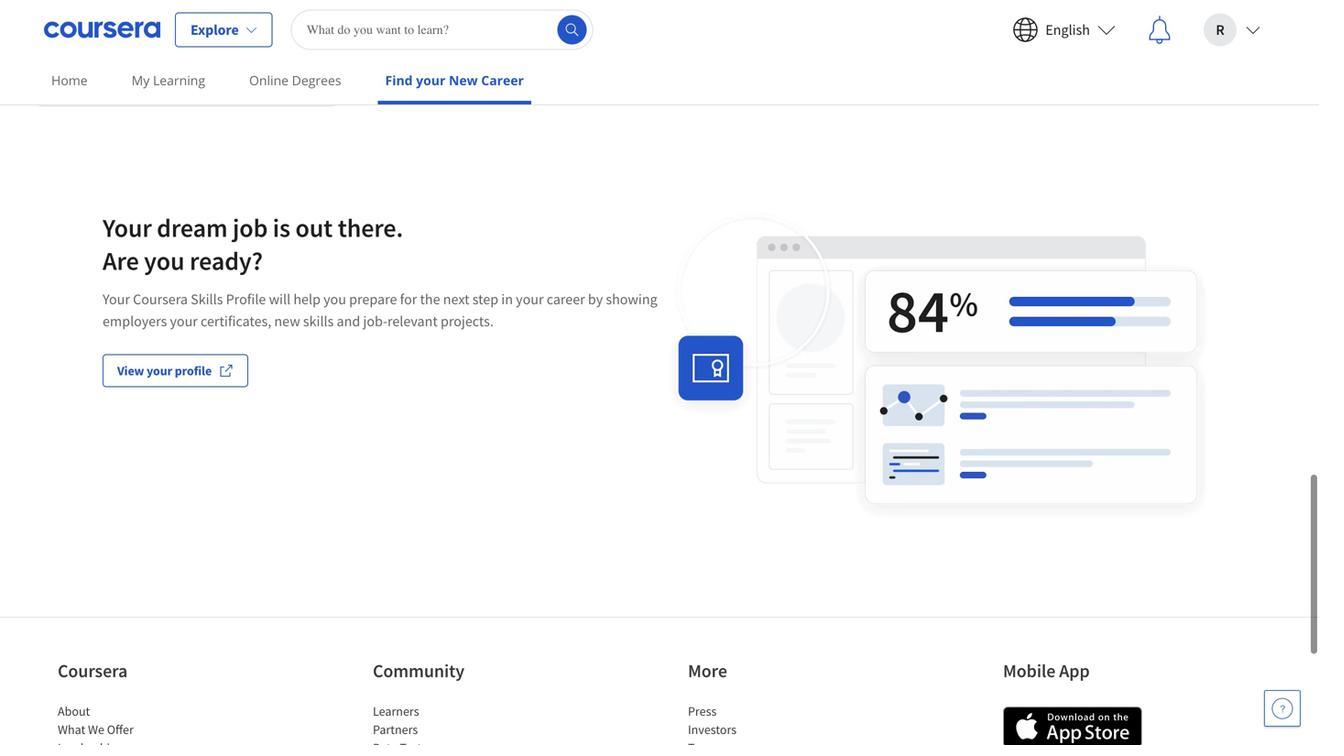 Task type: describe. For each thing, give the bounding box(es) containing it.
partners
[[373, 721, 418, 738]]

are
[[103, 245, 139, 277]]

list for more
[[688, 702, 844, 745]]

What do you want to learn? text field
[[291, 10, 594, 50]]

what we offer link
[[58, 721, 134, 738]]

relevant
[[388, 312, 438, 330]]

about
[[58, 703, 90, 719]]

will
[[269, 290, 291, 308]]

what
[[58, 721, 85, 738]]

find
[[385, 71, 413, 89]]

mobile
[[1004, 659, 1056, 682]]

you inside your dream job is out there. are you ready?
[[144, 245, 185, 277]]

graphic of the learner profile page image
[[660, 211, 1217, 527]]

learners partners
[[373, 703, 419, 738]]

the
[[420, 290, 440, 308]]

profile
[[175, 362, 212, 379]]

r button
[[1190, 0, 1276, 59]]

your dream job is out there. are you ready?
[[103, 212, 403, 277]]

help center image
[[1272, 697, 1294, 719]]

your down "skills"
[[170, 312, 198, 330]]

english
[[1046, 21, 1091, 39]]

by
[[588, 290, 603, 308]]

prepare
[[349, 290, 397, 308]]

english button
[[998, 0, 1131, 59]]

your inside button
[[147, 362, 172, 379]]

learners
[[373, 703, 419, 719]]

list item for more
[[688, 739, 844, 745]]

home
[[51, 71, 88, 89]]

list for coursera
[[58, 702, 214, 745]]

partners link
[[373, 721, 418, 738]]

coursera image
[[44, 15, 160, 44]]

ready?
[[190, 245, 263, 277]]

more
[[688, 659, 728, 682]]

coursera inside "your coursera skills profile will help you prepare for the next step in your career by showing employers your certificates, new skills and job-relevant projects."
[[133, 290, 188, 308]]

showing
[[606, 290, 658, 308]]

new
[[449, 71, 478, 89]]

we
[[88, 721, 104, 738]]

app
[[1060, 659, 1090, 682]]

your for your coursera skills profile will help you prepare for the next step in your career by showing employers your certificates, new skills and job-relevant projects.
[[103, 290, 130, 308]]

you inside "your coursera skills profile will help you prepare for the next step in your career by showing employers your certificates, new skills and job-relevant projects."
[[324, 290, 346, 308]]

learning
[[153, 71, 205, 89]]

explore
[[191, 21, 239, 39]]

about what we offer
[[58, 703, 134, 738]]

online
[[249, 71, 289, 89]]

your coursera skills profile will help you prepare for the next step in your career by showing employers your certificates, new skills and job-relevant projects.
[[103, 290, 658, 330]]



Task type: locate. For each thing, give the bounding box(es) containing it.
offer
[[107, 721, 134, 738]]

and
[[337, 312, 360, 330]]

coursera
[[133, 290, 188, 308], [58, 659, 128, 682]]

1 list from the left
[[58, 702, 214, 745]]

2 list from the left
[[373, 702, 529, 745]]

2 your from the top
[[103, 290, 130, 308]]

view
[[117, 362, 144, 379]]

your
[[103, 212, 152, 244], [103, 290, 130, 308]]

0 horizontal spatial list item
[[58, 739, 214, 745]]

list item down the investors "link"
[[688, 739, 844, 745]]

my
[[132, 71, 150, 89]]

list containing learners
[[373, 702, 529, 745]]

list for community
[[373, 702, 529, 745]]

for
[[400, 290, 417, 308]]

download on the app store image
[[1004, 707, 1143, 745]]

your for your dream job is out there. are you ready?
[[103, 212, 152, 244]]

out
[[296, 212, 333, 244]]

my learning
[[132, 71, 205, 89]]

list item down offer
[[58, 739, 214, 745]]

2 horizontal spatial list
[[688, 702, 844, 745]]

online degrees link
[[242, 60, 349, 101]]

explore button
[[175, 12, 273, 47]]

home link
[[44, 60, 95, 101]]

next
[[443, 290, 470, 308]]

your right view
[[147, 362, 172, 379]]

press investors
[[688, 703, 737, 738]]

you down dream
[[144, 245, 185, 277]]

1 your from the top
[[103, 212, 152, 244]]

list containing about
[[58, 702, 214, 745]]

projects.
[[441, 312, 494, 330]]

view your profile button
[[103, 354, 248, 387]]

is
[[273, 212, 290, 244]]

mobile app
[[1004, 659, 1090, 682]]

1 horizontal spatial you
[[324, 290, 346, 308]]

skills
[[191, 290, 223, 308]]

list
[[58, 702, 214, 745], [373, 702, 529, 745], [688, 702, 844, 745]]

you up and
[[324, 290, 346, 308]]

find your new career link
[[378, 60, 531, 104]]

1 horizontal spatial list item
[[373, 739, 529, 745]]

online degrees
[[249, 71, 341, 89]]

r
[[1217, 21, 1225, 39]]

your right find at the left of page
[[416, 71, 446, 89]]

None search field
[[291, 10, 594, 50]]

1 vertical spatial your
[[103, 290, 130, 308]]

list item down partners at the bottom left of page
[[373, 739, 529, 745]]

dream
[[157, 212, 228, 244]]

new
[[274, 312, 300, 330]]

job-
[[363, 312, 388, 330]]

0 vertical spatial you
[[144, 245, 185, 277]]

press
[[688, 703, 717, 719]]

investors
[[688, 721, 737, 738]]

0 horizontal spatial coursera
[[58, 659, 128, 682]]

step
[[473, 290, 499, 308]]

find your new career
[[385, 71, 524, 89]]

1 vertical spatial coursera
[[58, 659, 128, 682]]

career
[[481, 71, 524, 89]]

list item for community
[[373, 739, 529, 745]]

my learning link
[[124, 60, 213, 101]]

employers
[[103, 312, 167, 330]]

your inside "your coursera skills profile will help you prepare for the next step in your career by showing employers your certificates, new skills and job-relevant projects."
[[103, 290, 130, 308]]

1 horizontal spatial coursera
[[133, 290, 188, 308]]

3 list item from the left
[[688, 739, 844, 745]]

0 vertical spatial coursera
[[133, 290, 188, 308]]

profile
[[226, 290, 266, 308]]

about link
[[58, 703, 90, 719]]

press link
[[688, 703, 717, 719]]

view your profile
[[117, 362, 212, 379]]

coursera up the employers
[[133, 290, 188, 308]]

0 vertical spatial your
[[103, 212, 152, 244]]

0 horizontal spatial list
[[58, 702, 214, 745]]

list item for coursera
[[58, 739, 214, 745]]

your up the employers
[[103, 290, 130, 308]]

3 list from the left
[[688, 702, 844, 745]]

list containing press
[[688, 702, 844, 745]]

help
[[294, 290, 321, 308]]

0 horizontal spatial you
[[144, 245, 185, 277]]

community
[[373, 659, 465, 682]]

your
[[416, 71, 446, 89], [516, 290, 544, 308], [170, 312, 198, 330], [147, 362, 172, 379]]

investors link
[[688, 721, 737, 738]]

learners link
[[373, 703, 419, 719]]

there.
[[338, 212, 403, 244]]

1 horizontal spatial list
[[373, 702, 529, 745]]

your right in
[[516, 290, 544, 308]]

1 list item from the left
[[58, 739, 214, 745]]

coursera up about
[[58, 659, 128, 682]]

degrees
[[292, 71, 341, 89]]

article
[[46, 73, 80, 89]]

your inside your dream job is out there. are you ready?
[[103, 212, 152, 244]]

1 vertical spatial you
[[324, 290, 346, 308]]

job
[[233, 212, 268, 244]]

your up are
[[103, 212, 152, 244]]

career
[[547, 290, 585, 308]]

skills
[[303, 312, 334, 330]]

certificates,
[[201, 312, 271, 330]]

2 horizontal spatial list item
[[688, 739, 844, 745]]

you
[[144, 245, 185, 277], [324, 290, 346, 308]]

list item
[[58, 739, 214, 745], [373, 739, 529, 745], [688, 739, 844, 745]]

2 list item from the left
[[373, 739, 529, 745]]

in
[[502, 290, 513, 308]]



Task type: vqa. For each thing, say whether or not it's contained in the screenshot.


